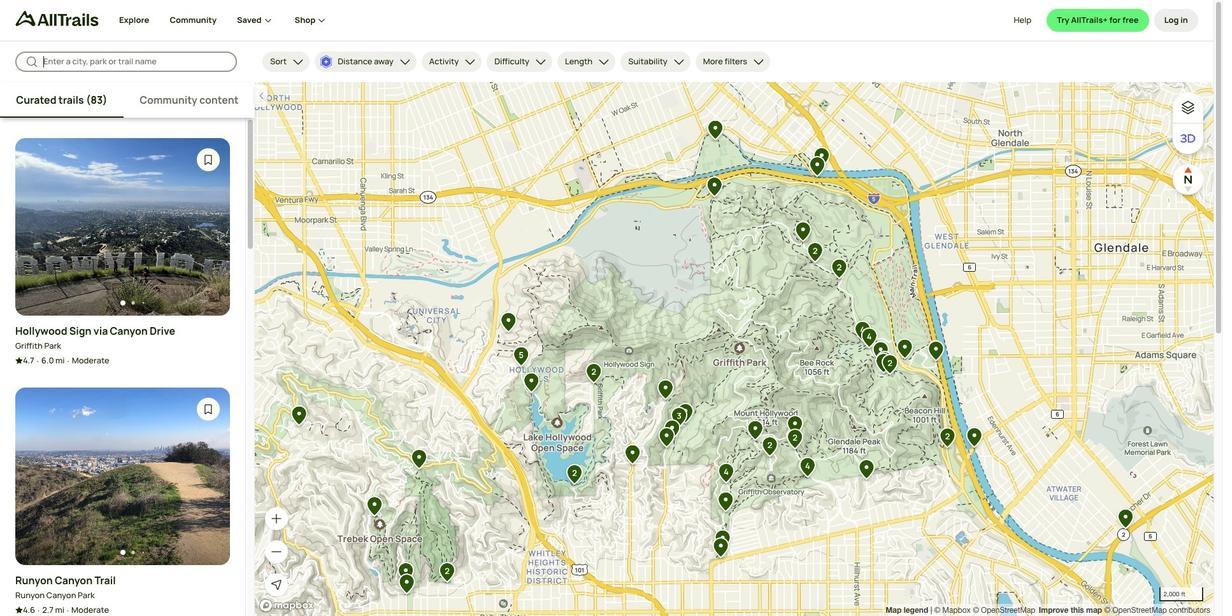 Task type: describe. For each thing, give the bounding box(es) containing it.
add to list image
[[202, 154, 215, 166]]

navigate previous image for navigate next image
[[31, 470, 43, 483]]

zoom map in image
[[270, 513, 283, 526]]

navigate next image
[[202, 470, 215, 483]]

1 tab from the left
[[0, 82, 123, 118]]

navigate previous image for navigate next icon
[[31, 221, 43, 233]]

navigate next image
[[202, 221, 215, 233]]

reset north and pitch image
[[1175, 167, 1201, 192]]

zoom map out image
[[270, 546, 283, 559]]



Task type: locate. For each thing, give the bounding box(es) containing it.
dialog
[[0, 0, 1223, 617]]

current location image
[[270, 579, 283, 592]]

tab list
[[0, 82, 255, 118]]

add to list image
[[202, 403, 215, 416]]

navigate previous image
[[31, 221, 43, 233], [31, 470, 43, 483]]

1 vertical spatial navigate previous image
[[31, 470, 43, 483]]

Enter a city, park or trail name field
[[43, 56, 227, 68]]

enable 3d map image
[[1180, 131, 1196, 147]]

map region
[[255, 82, 1214, 617]]

tab
[[0, 82, 123, 118], [123, 82, 255, 118]]

2 navigate previous image from the top
[[31, 470, 43, 483]]

2 tab from the left
[[123, 82, 255, 118]]

0 vertical spatial navigate previous image
[[31, 221, 43, 233]]

None search field
[[15, 52, 237, 72]]

1 navigate previous image from the top
[[31, 221, 43, 233]]

map options image
[[1180, 100, 1196, 115]]



Task type: vqa. For each thing, say whether or not it's contained in the screenshot.
the rightmost Add to list icon
no



